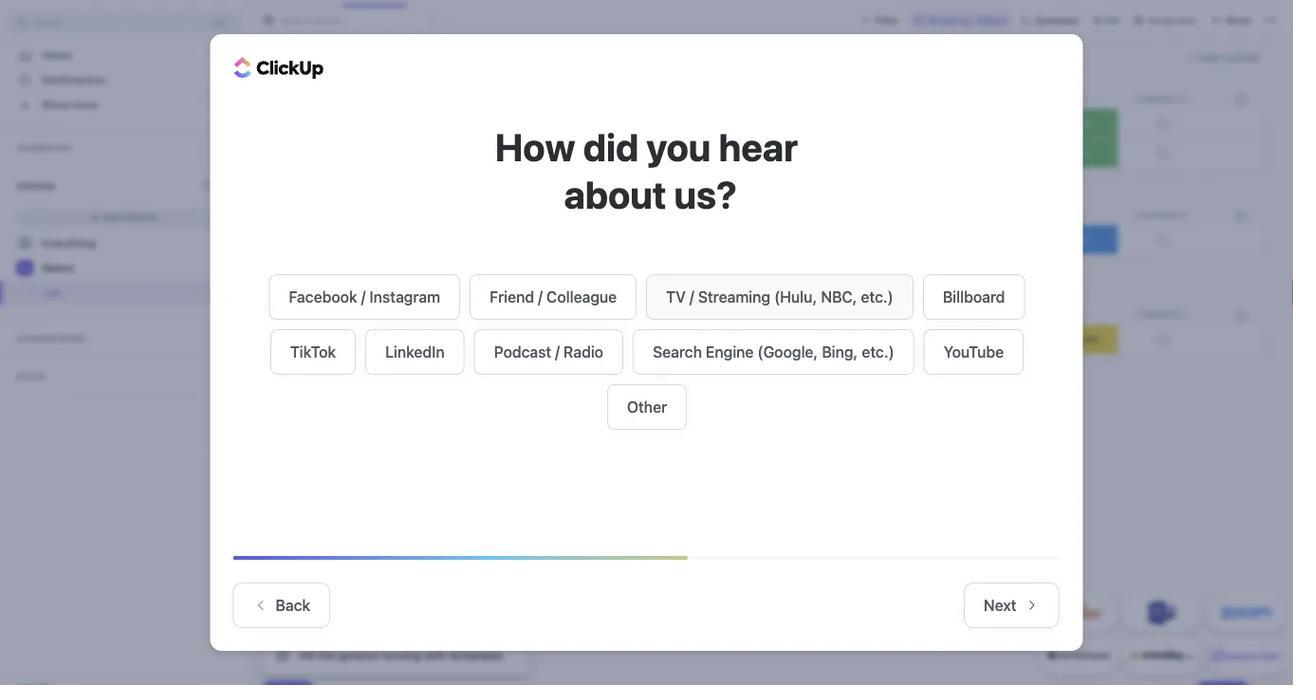 Task type: locate. For each thing, give the bounding box(es) containing it.
friend
[[489, 288, 534, 306]]

/ for friend
[[538, 288, 542, 306]]

tiktok button
[[270, 329, 356, 374]]

podcast
[[494, 343, 551, 361]]

1 etc.) from the top
[[861, 288, 893, 306]]

friend / colleague
[[489, 288, 617, 306]]

/ right tv at right top
[[690, 288, 694, 306]]

etc.) right bing,
[[862, 343, 894, 361]]

/
[[361, 288, 365, 306], [538, 288, 542, 306], [690, 288, 694, 306], [555, 343, 559, 361]]

/ left radio
[[555, 343, 559, 361]]

/ right friend
[[538, 288, 542, 306]]

back button
[[233, 583, 330, 628]]

linkedin
[[385, 343, 444, 361]]

/ right 'facebook'
[[361, 288, 365, 306]]

0 vertical spatial etc.)
[[861, 288, 893, 306]]

(hulu,
[[774, 288, 817, 306]]

etc.)
[[861, 288, 893, 306], [862, 343, 894, 361]]

tiktok
[[290, 343, 336, 361]]

/ inside button
[[361, 288, 365, 306]]

how
[[495, 125, 576, 170]]

facebook / instagram button
[[269, 274, 460, 319]]

2 etc.) from the top
[[862, 343, 894, 361]]

nbc,
[[821, 288, 857, 306]]

about
[[564, 172, 667, 217]]

/ for tv
[[690, 288, 694, 306]]

etc.) right the nbc,
[[861, 288, 893, 306]]

youtube button
[[924, 329, 1024, 374]]

/ for podcast
[[555, 343, 559, 361]]

other
[[627, 398, 667, 416]]

1 vertical spatial etc.)
[[862, 343, 894, 361]]

hear
[[719, 125, 798, 170]]

tv / streaming (hulu, nbc, etc.) button
[[646, 274, 913, 319]]

/ for facebook
[[361, 288, 365, 306]]

clickup logo image
[[234, 57, 324, 79]]

etc.) inside button
[[862, 343, 894, 361]]



Task type: describe. For each thing, give the bounding box(es) containing it.
instagram
[[369, 288, 440, 306]]

radio
[[563, 343, 603, 361]]

facebook
[[289, 288, 357, 306]]

other button
[[607, 384, 687, 429]]

(google,
[[757, 343, 818, 361]]

streaming
[[698, 288, 770, 306]]

bing,
[[822, 343, 858, 361]]

billboard button
[[923, 274, 1025, 319]]

you
[[647, 125, 711, 170]]

back
[[276, 596, 311, 614]]

billboard
[[943, 288, 1005, 306]]

linkedin button
[[365, 329, 464, 374]]

etc.) inside button
[[861, 288, 893, 306]]

did
[[583, 125, 639, 170]]

search engine (google, bing, etc.) button
[[633, 329, 914, 374]]

tv
[[666, 288, 686, 306]]

next
[[984, 596, 1017, 614]]

search
[[653, 343, 702, 361]]

engine
[[706, 343, 754, 361]]

colleague
[[546, 288, 617, 306]]

next button
[[964, 583, 1060, 628]]

podcast / radio button
[[474, 329, 623, 374]]

youtube
[[944, 343, 1004, 361]]

search engine (google, bing, etc.)
[[653, 343, 894, 361]]

us?
[[674, 172, 737, 217]]

friend / colleague button
[[470, 274, 637, 319]]

how did you hear about us?
[[495, 125, 798, 217]]

tv / streaming (hulu, nbc, etc.)
[[666, 288, 893, 306]]

facebook / instagram
[[289, 288, 440, 306]]

podcast / radio
[[494, 343, 603, 361]]



Task type: vqa. For each thing, say whether or not it's contained in the screenshot.
the revisions related to first Apply revisions to designs based on feedback from supervisor ⚒️ LINK from the bottom of the page
no



